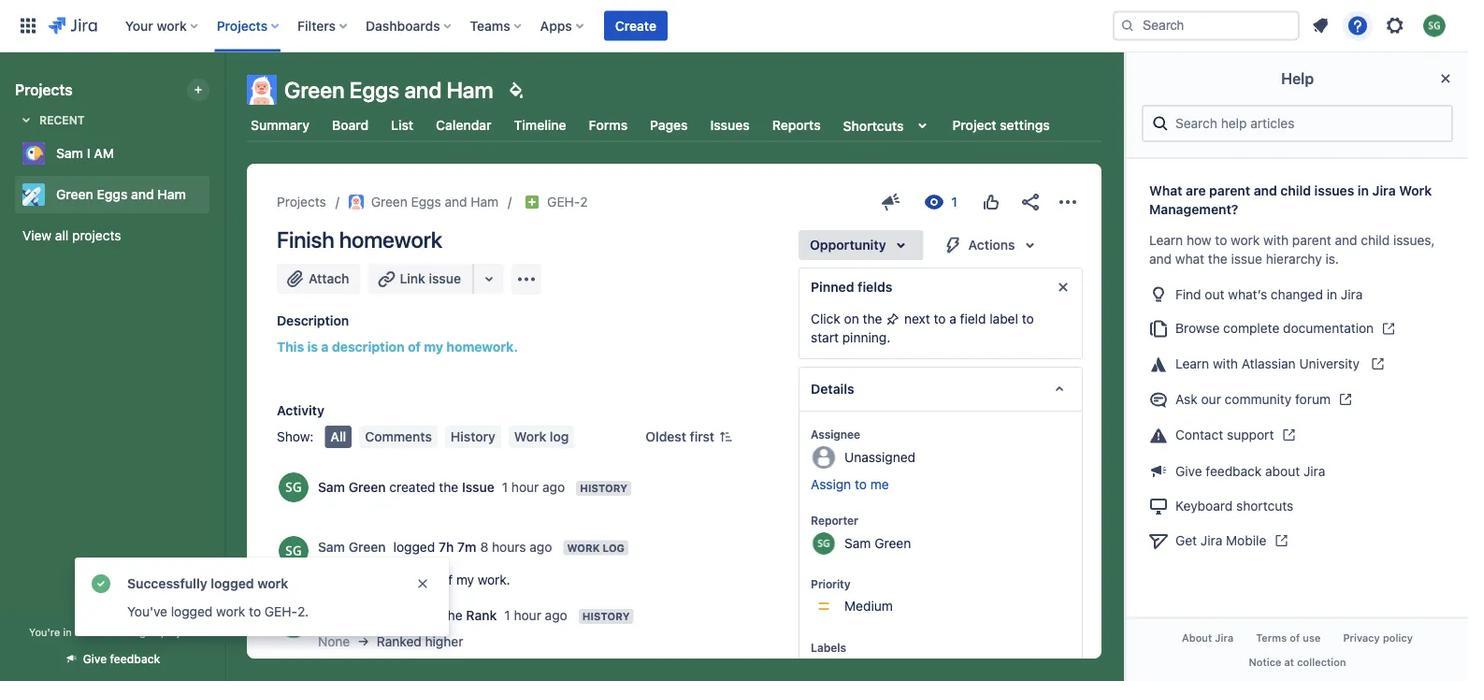 Task type: locate. For each thing, give the bounding box(es) containing it.
parent inside learn how to work with parent and child issues, and what the issue hierarchy is.
[[1293, 232, 1332, 248]]

projects up 'collapse recent projects' 'image'
[[15, 81, 73, 99]]

log inside work log button
[[550, 429, 569, 444]]

field
[[960, 311, 986, 326]]

settings image
[[1384, 14, 1407, 37]]

rank
[[466, 608, 497, 623]]

0 vertical spatial ago
[[543, 479, 565, 495]]

1 vertical spatial is
[[347, 572, 356, 587]]

your work
[[125, 18, 187, 33]]

1 vertical spatial feedback
[[110, 652, 160, 666]]

7m
[[458, 539, 477, 554]]

in right you're on the bottom left
[[63, 626, 72, 638]]

1 vertical spatial child
[[1361, 232, 1390, 248]]

1 vertical spatial learn
[[1176, 356, 1210, 371]]

sam green down reporter pin to top. only you can see pinned fields. image at bottom
[[845, 535, 911, 551]]

project settings link
[[949, 109, 1054, 142]]

primary element
[[11, 0, 1113, 52]]

eggs up board at left
[[350, 77, 400, 103]]

issue right the link
[[429, 271, 461, 286]]

work right history button
[[514, 429, 547, 444]]

link issue button
[[368, 264, 474, 294]]

policy
[[1383, 632, 1414, 644]]

forms link
[[585, 109, 632, 142]]

parent right 'are'
[[1210, 183, 1251, 198]]

set background color image
[[505, 79, 527, 101]]

jira right about at the right bottom of the page
[[1215, 632, 1234, 644]]

assign
[[811, 477, 851, 492]]

project
[[161, 626, 195, 638]]

in right issues
[[1358, 183, 1370, 198]]

is down the description
[[307, 339, 318, 355]]

collapse recent projects image
[[15, 109, 37, 131]]

1 horizontal spatial give
[[1176, 463, 1203, 478]]

geh- left copy link to issue image
[[547, 194, 580, 210]]

description up updated
[[370, 572, 437, 587]]

my left "homework." on the left of page
[[424, 339, 443, 355]]

you're
[[29, 626, 60, 638]]

0 vertical spatial parent
[[1210, 183, 1251, 198]]

0 vertical spatial with
[[1264, 232, 1289, 248]]

issue inside learn how to work with parent and child issues, and what the issue hierarchy is.
[[1232, 251, 1263, 267]]

0 vertical spatial this
[[277, 339, 304, 355]]

green right green eggs and ham icon
[[371, 194, 408, 210]]

0 horizontal spatial child
[[1281, 183, 1312, 198]]

oldest first
[[646, 429, 715, 444]]

to left me
[[855, 477, 867, 492]]

2 vertical spatial in
[[63, 626, 72, 638]]

label
[[990, 311, 1019, 326]]

green eggs and ham up homework
[[371, 194, 499, 210]]

ago for 1 hour ago
[[545, 608, 568, 623]]

filters button
[[292, 11, 355, 41]]

child inside learn how to work with parent and child issues, and what the issue hierarchy is.
[[1361, 232, 1390, 248]]

priority
[[811, 577, 851, 590]]

issue inside button
[[429, 271, 461, 286]]

sidebar navigation image
[[204, 75, 245, 112]]

is for this is a description of my homework.
[[307, 339, 318, 355]]

1 horizontal spatial this
[[318, 572, 343, 587]]

green eggs and ham link up homework
[[349, 191, 499, 213]]

this down the description
[[277, 339, 304, 355]]

1 horizontal spatial my
[[456, 572, 474, 587]]

of
[[408, 339, 421, 355], [441, 572, 453, 587], [1290, 632, 1300, 644]]

1 horizontal spatial parent
[[1293, 232, 1332, 248]]

managed
[[113, 626, 158, 638]]

0 vertical spatial description
[[332, 339, 405, 355]]

0 vertical spatial feedback
[[1206, 463, 1262, 478]]

child left issues,
[[1361, 232, 1390, 248]]

1 vertical spatial parent
[[1293, 232, 1332, 248]]

projects
[[217, 18, 268, 33], [15, 81, 73, 99], [277, 194, 326, 210]]

project
[[953, 117, 997, 133]]

2 vertical spatial ago
[[545, 608, 568, 623]]

green
[[284, 77, 345, 103], [56, 187, 93, 202], [371, 194, 408, 210], [349, 479, 386, 495], [875, 535, 911, 551], [349, 539, 386, 554]]

privacy
[[1344, 632, 1381, 644]]

documentation
[[1284, 320, 1374, 336]]

ham up calendar
[[447, 77, 494, 103]]

feedback up keyboard shortcuts
[[1206, 463, 1262, 478]]

a inside next to a field label to start pinning.
[[950, 311, 957, 326]]

2 horizontal spatial eggs
[[411, 194, 441, 210]]

1 vertical spatial geh-
[[265, 604, 298, 619]]

my for homework.
[[424, 339, 443, 355]]

green up summary
[[284, 77, 345, 103]]

hide message image
[[1052, 276, 1075, 298]]

a left field
[[950, 311, 957, 326]]

projects button
[[211, 11, 286, 41]]

and up learn how to work with parent and child issues, and what the issue hierarchy is.
[[1254, 183, 1278, 198]]

opportunity
[[810, 237, 886, 253]]

to inside button
[[855, 477, 867, 492]]

2 vertical spatial logged
[[171, 604, 213, 619]]

learn up "what"
[[1150, 232, 1184, 248]]

a for this is a description of my homework.
[[321, 339, 329, 355]]

get jira mobile
[[1176, 532, 1267, 548]]

sam up this is a description of my work.
[[318, 539, 345, 554]]

1 right issue
[[502, 479, 508, 495]]

appswitcher icon image
[[17, 14, 39, 37]]

child left issues
[[1281, 183, 1312, 198]]

geh- inside "link"
[[547, 194, 580, 210]]

eggs up homework
[[411, 194, 441, 210]]

this for this is a description of my homework.
[[277, 339, 304, 355]]

success image
[[90, 572, 112, 595]]

summary link
[[247, 109, 313, 142]]

hour right rank
[[514, 608, 542, 623]]

0 horizontal spatial this
[[277, 339, 304, 355]]

work right the hours
[[567, 542, 600, 554]]

with up our at the right of page
[[1213, 356, 1239, 371]]

green down reporter pin to top. only you can see pinned fields. image at bottom
[[875, 535, 911, 551]]

add to starred image
[[204, 142, 226, 165], [204, 183, 226, 206]]

add to starred image left projects link
[[204, 183, 226, 206]]

0 horizontal spatial parent
[[1210, 183, 1251, 198]]

recent
[[39, 113, 85, 126]]

on
[[844, 311, 859, 326]]

attach
[[309, 271, 349, 286]]

terms of use
[[1256, 632, 1321, 644]]

view all projects
[[22, 228, 121, 243]]

actions button
[[931, 230, 1053, 260]]

hour right issue
[[512, 479, 539, 495]]

1 vertical spatial add to starred image
[[204, 183, 226, 206]]

feedback inside give feedback about jira link
[[1206, 463, 1262, 478]]

a left 'team-'
[[75, 626, 80, 638]]

0 vertical spatial 1
[[502, 479, 508, 495]]

add to starred image down sidebar navigation image
[[204, 142, 226, 165]]

1 horizontal spatial green eggs and ham link
[[349, 191, 499, 213]]

work right how
[[1231, 232, 1260, 248]]

projects for projects link
[[277, 194, 326, 210]]

0 horizontal spatial eggs
[[97, 187, 128, 202]]

calendar link
[[432, 109, 495, 142]]

add to starred image for sam i am
[[204, 142, 226, 165]]

tab list
[[236, 109, 1113, 142]]

0 horizontal spatial my
[[424, 339, 443, 355]]

learn down browse
[[1176, 356, 1210, 371]]

ham up view all projects link
[[158, 187, 186, 202]]

give for give feedback
[[83, 652, 107, 666]]

to right how
[[1216, 232, 1228, 248]]

1 vertical spatial this
[[318, 572, 343, 587]]

search image
[[1121, 18, 1136, 33]]

description for homework.
[[332, 339, 405, 355]]

a down the description
[[321, 339, 329, 355]]

shortcuts
[[843, 118, 904, 133]]

menu bar containing all
[[321, 426, 578, 448]]

1 horizontal spatial feedback
[[1206, 463, 1262, 478]]

0 horizontal spatial issue
[[429, 271, 461, 286]]

projects inside dropdown button
[[217, 18, 268, 33]]

and up view all projects link
[[131, 187, 154, 202]]

jira up documentation
[[1341, 286, 1363, 301]]

logged up you've logged work to geh-2. on the bottom
[[211, 576, 254, 591]]

this up "none"
[[318, 572, 343, 587]]

jira right issues
[[1373, 183, 1396, 198]]

sam green up this is a description of my work.
[[318, 539, 386, 554]]

work inside what are parent and child issues in jira work management?
[[1400, 183, 1432, 198]]

mobile
[[1226, 532, 1267, 548]]

description
[[332, 339, 405, 355], [370, 572, 437, 587]]

1 right rank
[[505, 608, 510, 623]]

to left 2.
[[249, 604, 261, 619]]

ask our community forum link
[[1142, 382, 1454, 417]]

1 vertical spatial my
[[456, 572, 474, 587]]

1 vertical spatial 1
[[505, 608, 510, 623]]

is up "none"
[[347, 572, 356, 587]]

green eggs and ham link down the sam i am link
[[15, 176, 202, 213]]

projects up finish
[[277, 194, 326, 210]]

ago down work log button
[[543, 479, 565, 495]]

menu bar
[[321, 426, 578, 448]]

1 vertical spatial give
[[83, 652, 107, 666]]

notice at collection link
[[1238, 650, 1358, 674]]

green up the view all projects
[[56, 187, 93, 202]]

2 horizontal spatial in
[[1358, 183, 1370, 198]]

2 horizontal spatial projects
[[277, 194, 326, 210]]

0 vertical spatial in
[[1358, 183, 1370, 198]]

0 horizontal spatial sam green
[[318, 539, 386, 554]]

eggs
[[350, 77, 400, 103], [97, 187, 128, 202], [411, 194, 441, 210]]

green up this is a description of my work.
[[349, 539, 386, 554]]

feedback inside give feedback button
[[110, 652, 160, 666]]

work log inside button
[[514, 429, 569, 444]]

1 horizontal spatial child
[[1361, 232, 1390, 248]]

1 horizontal spatial log
[[603, 542, 625, 554]]

ago right rank
[[545, 608, 568, 623]]

a left dismiss icon
[[360, 572, 367, 587]]

work up you've logged work to geh-2. on the bottom
[[257, 576, 288, 591]]

my left work.
[[456, 572, 474, 587]]

1 horizontal spatial of
[[441, 572, 453, 587]]

1 vertical spatial with
[[1213, 356, 1239, 371]]

geh- down successfully logged work
[[265, 604, 298, 619]]

a for you're in a team-managed project
[[75, 626, 80, 638]]

what's
[[1229, 286, 1268, 301]]

reporter pin to top. only you can see pinned fields. image
[[862, 513, 877, 528]]

0 vertical spatial issue
[[1232, 251, 1263, 267]]

1 vertical spatial projects
[[15, 81, 73, 99]]

1 horizontal spatial is
[[347, 572, 356, 587]]

jira image
[[49, 14, 97, 37], [49, 14, 97, 37]]

what
[[1150, 183, 1183, 198]]

a
[[950, 311, 957, 326], [321, 339, 329, 355], [360, 572, 367, 587], [75, 626, 80, 638]]

2 vertical spatial work
[[567, 542, 600, 554]]

to right 'label'
[[1022, 311, 1034, 326]]

0 horizontal spatial is
[[307, 339, 318, 355]]

0 vertical spatial log
[[550, 429, 569, 444]]

1 horizontal spatial projects
[[217, 18, 268, 33]]

1 horizontal spatial eggs
[[350, 77, 400, 103]]

your work button
[[120, 11, 206, 41]]

give down contact
[[1176, 463, 1203, 478]]

feedback down managed
[[110, 652, 160, 666]]

parent up the hierarchy
[[1293, 232, 1332, 248]]

0 horizontal spatial log
[[550, 429, 569, 444]]

issues
[[711, 117, 750, 133]]

sam i am
[[56, 145, 114, 161]]

start
[[811, 330, 839, 345]]

0 vertical spatial projects
[[217, 18, 268, 33]]

0 vertical spatial is
[[307, 339, 318, 355]]

is for this is a description of my work.
[[347, 572, 356, 587]]

this for this is a description of my work.
[[318, 572, 343, 587]]

2 horizontal spatial of
[[1290, 632, 1300, 644]]

1 horizontal spatial in
[[1327, 286, 1338, 301]]

work log right the hours
[[567, 542, 625, 554]]

0 vertical spatial my
[[424, 339, 443, 355]]

me
[[871, 477, 889, 492]]

with up the hierarchy
[[1264, 232, 1289, 248]]

0 vertical spatial logged
[[393, 539, 435, 554]]

lead image
[[525, 195, 540, 210]]

description down the description
[[332, 339, 405, 355]]

click
[[811, 311, 841, 326]]

logged 7h 7m 8 hours ago
[[393, 539, 552, 554]]

2 add to starred image from the top
[[204, 183, 226, 206]]

logged left 7h
[[393, 539, 435, 554]]

assignee
[[811, 427, 861, 441]]

our
[[1202, 391, 1222, 407]]

issue up what's
[[1232, 251, 1263, 267]]

work up issues,
[[1400, 183, 1432, 198]]

eggs down the sam i am link
[[97, 187, 128, 202]]

0 vertical spatial of
[[408, 339, 421, 355]]

the
[[1209, 251, 1228, 267], [863, 311, 882, 326], [439, 479, 459, 495], [443, 608, 463, 623]]

0 vertical spatial work
[[1400, 183, 1432, 198]]

0 horizontal spatial of
[[408, 339, 421, 355]]

0 horizontal spatial give
[[83, 652, 107, 666]]

give feedback button
[[53, 644, 171, 674]]

ranked
[[377, 634, 422, 649]]

give down 'team-'
[[83, 652, 107, 666]]

0 horizontal spatial projects
[[15, 81, 73, 99]]

you've
[[127, 604, 167, 619]]

work right your
[[157, 18, 187, 33]]

1 vertical spatial issue
[[429, 271, 461, 286]]

1 vertical spatial description
[[370, 572, 437, 587]]

green eggs and ham image
[[349, 195, 364, 210]]

1 vertical spatial of
[[441, 572, 453, 587]]

0 horizontal spatial green eggs and ham link
[[15, 176, 202, 213]]

2 horizontal spatial work
[[1400, 183, 1432, 198]]

changed
[[1271, 286, 1324, 301]]

oldest first button
[[635, 426, 745, 448]]

all button
[[325, 426, 352, 448]]

0 horizontal spatial work
[[514, 429, 547, 444]]

sam green created the issue 1 hour ago
[[318, 479, 565, 495]]

1 vertical spatial in
[[1327, 286, 1338, 301]]

of left "homework." on the left of page
[[408, 339, 421, 355]]

0 horizontal spatial with
[[1213, 356, 1239, 371]]

terms
[[1256, 632, 1287, 644]]

work inside button
[[514, 429, 547, 444]]

give feedback image
[[880, 191, 903, 213]]

banner
[[0, 0, 1469, 52]]

logged up project
[[171, 604, 213, 619]]

link issue
[[400, 271, 461, 286]]

assign to me button
[[811, 475, 1064, 494]]

1 add to starred image from the top
[[204, 142, 226, 165]]

1 horizontal spatial with
[[1264, 232, 1289, 248]]

1 horizontal spatial geh-
[[547, 194, 580, 210]]

0 vertical spatial geh-
[[547, 194, 580, 210]]

description
[[277, 313, 349, 328]]

of right dismiss icon
[[441, 572, 453, 587]]

0 vertical spatial learn
[[1150, 232, 1184, 248]]

work log right history button
[[514, 429, 569, 444]]

0 vertical spatial history
[[451, 429, 496, 444]]

pinning.
[[843, 330, 891, 345]]

0 vertical spatial give
[[1176, 463, 1203, 478]]

2 vertical spatial projects
[[277, 194, 326, 210]]

to inside learn how to work with parent and child issues, and what the issue hierarchy is.
[[1216, 232, 1228, 248]]

work log
[[514, 429, 569, 444], [567, 542, 625, 554]]

1 vertical spatial logged
[[211, 576, 254, 591]]

1 vertical spatial log
[[603, 542, 625, 554]]

details element
[[799, 367, 1083, 412]]

give inside button
[[83, 652, 107, 666]]

1 vertical spatial work
[[514, 429, 547, 444]]

the left issue
[[439, 479, 459, 495]]

this is a description of my work.
[[318, 572, 510, 587]]

projects up sidebar navigation image
[[217, 18, 268, 33]]

attach button
[[277, 264, 361, 294]]

geh-
[[547, 194, 580, 210], [265, 604, 298, 619]]

ago
[[543, 479, 565, 495], [530, 539, 552, 554], [545, 608, 568, 623]]

0 horizontal spatial geh-
[[265, 604, 298, 619]]

in up documentation
[[1327, 286, 1338, 301]]

the down how
[[1209, 251, 1228, 267]]

sam down reporter pin to top. only you can see pinned fields. image at bottom
[[845, 535, 871, 551]]

and left "what"
[[1150, 251, 1172, 267]]

history
[[451, 429, 496, 444], [580, 482, 628, 494], [583, 610, 630, 623]]

green eggs and ham link
[[15, 176, 202, 213], [349, 191, 499, 213]]

0 vertical spatial add to starred image
[[204, 142, 226, 165]]

create
[[615, 18, 657, 33]]

updated
[[390, 608, 440, 623]]

7h
[[439, 539, 454, 554]]

0 vertical spatial work log
[[514, 429, 569, 444]]

0 vertical spatial child
[[1281, 183, 1312, 198]]

description for work.
[[370, 572, 437, 587]]

settings
[[1000, 117, 1050, 133]]

1 horizontal spatial issue
[[1232, 251, 1263, 267]]

2.
[[298, 604, 309, 619]]

0 horizontal spatial feedback
[[110, 652, 160, 666]]

ago right the hours
[[530, 539, 552, 554]]

contact
[[1176, 427, 1224, 442]]

ham left lead icon at the left
[[471, 194, 499, 210]]

timeline
[[514, 117, 566, 133]]

1 vertical spatial ago
[[530, 539, 552, 554]]

learn inside learn how to work with parent and child issues, and what the issue hierarchy is.
[[1150, 232, 1184, 248]]

assign to me
[[811, 477, 889, 492]]

get
[[1176, 532, 1197, 548]]



Task type: describe. For each thing, give the bounding box(es) containing it.
view all projects link
[[15, 219, 210, 253]]

green eggs and ham up view all projects link
[[56, 187, 186, 202]]

issues
[[1315, 183, 1355, 198]]

and inside what are parent and child issues in jira work management?
[[1254, 183, 1278, 198]]

of for work.
[[441, 572, 453, 587]]

higher
[[425, 634, 463, 649]]

the inside learn how to work with parent and child issues, and what the issue hierarchy is.
[[1209, 251, 1228, 267]]

work down successfully logged work
[[216, 604, 245, 619]]

show:
[[277, 429, 314, 444]]

filters
[[298, 18, 336, 33]]

a for next to a field label to start pinning.
[[950, 311, 957, 326]]

contact support
[[1176, 427, 1274, 442]]

fields
[[858, 279, 893, 295]]

in inside what are parent and child issues in jira work management?
[[1358, 183, 1370, 198]]

with inside learn how to work with parent and child issues, and what the issue hierarchy is.
[[1264, 232, 1289, 248]]

oldest
[[646, 429, 687, 444]]

close image
[[1435, 67, 1457, 90]]

logged for successfully logged work
[[211, 576, 254, 591]]

comments button
[[359, 426, 438, 448]]

1 vertical spatial history
[[580, 482, 628, 494]]

give for give feedback about jira
[[1176, 463, 1203, 478]]

at
[[1285, 656, 1295, 668]]

forum
[[1296, 391, 1331, 407]]

projects for projects dropdown button
[[217, 18, 268, 33]]

all
[[331, 429, 346, 444]]

notice
[[1249, 656, 1282, 668]]

geh-2
[[547, 194, 588, 210]]

reports link
[[769, 109, 825, 142]]

create project image
[[191, 82, 206, 97]]

my for work.
[[456, 572, 474, 587]]

keyboard shortcuts link
[[1142, 488, 1454, 523]]

1 vertical spatial work log
[[567, 542, 625, 554]]

ago for 8 hours ago
[[530, 539, 552, 554]]

you're in a team-managed project
[[29, 626, 195, 638]]

hours
[[492, 539, 526, 554]]

projects link
[[277, 191, 326, 213]]

ham for the leftmost the green eggs and ham link
[[158, 187, 186, 202]]

use
[[1303, 632, 1321, 644]]

help image
[[1347, 14, 1369, 37]]

create button
[[604, 11, 668, 41]]

calendar
[[436, 117, 492, 133]]

share image
[[1020, 191, 1042, 213]]

0 vertical spatial hour
[[512, 479, 539, 495]]

give feedback about jira link
[[1142, 453, 1454, 488]]

work log button
[[509, 426, 575, 448]]

and up list
[[404, 77, 442, 103]]

Search help articles field
[[1170, 107, 1444, 140]]

Search field
[[1113, 11, 1300, 41]]

notifications image
[[1310, 14, 1332, 37]]

shortcuts
[[1237, 498, 1294, 513]]

dismiss image
[[415, 576, 430, 591]]

sam down all 'button' on the left of the page
[[318, 479, 345, 495]]

is.
[[1326, 251, 1340, 267]]

complete
[[1224, 320, 1280, 336]]

about jira
[[1182, 632, 1234, 644]]

green left created
[[349, 479, 386, 495]]

labels
[[811, 641, 847, 654]]

work inside dropdown button
[[157, 18, 187, 33]]

link web pages and more image
[[478, 268, 500, 290]]

keyboard shortcuts
[[1176, 498, 1294, 513]]

successfully
[[127, 576, 207, 591]]

teams button
[[465, 11, 529, 41]]

2 vertical spatial history
[[583, 610, 630, 623]]

1 vertical spatial hour
[[514, 608, 542, 623]]

feedback for give feedback
[[110, 652, 160, 666]]

management?
[[1150, 202, 1239, 217]]

unassigned
[[845, 449, 916, 464]]

your profile and settings image
[[1424, 14, 1446, 37]]

privacy policy link
[[1332, 626, 1425, 650]]

ham for the rightmost the green eggs and ham link
[[471, 194, 499, 210]]

next to a field label to start pinning.
[[811, 311, 1034, 345]]

learn for learn with atlassian university
[[1176, 356, 1210, 371]]

child inside what are parent and child issues in jira work management?
[[1281, 183, 1312, 198]]

list link
[[387, 109, 417, 142]]

homework
[[339, 226, 442, 253]]

tab list containing summary
[[236, 109, 1113, 142]]

community
[[1225, 391, 1292, 407]]

find out what's changed in jira
[[1176, 286, 1363, 301]]

list
[[391, 117, 414, 133]]

none
[[318, 634, 350, 649]]

learn for learn how to work with parent and child issues, and what the issue hierarchy is.
[[1150, 232, 1184, 248]]

work inside learn how to work with parent and child issues, and what the issue hierarchy is.
[[1231, 232, 1260, 248]]

how
[[1187, 232, 1212, 248]]

team-
[[83, 626, 113, 638]]

and up is.
[[1335, 232, 1358, 248]]

a for this is a description of my work.
[[360, 572, 367, 587]]

logged for you've logged work to geh-2.
[[171, 604, 213, 619]]

you've logged work to geh-2.
[[127, 604, 309, 619]]

university
[[1300, 356, 1360, 371]]

of for homework.
[[408, 339, 421, 355]]

find
[[1176, 286, 1202, 301]]

0 horizontal spatial in
[[63, 626, 72, 638]]

privacy policy
[[1344, 632, 1414, 644]]

reports
[[772, 117, 821, 133]]

geh-2 link
[[547, 191, 588, 213]]

activity
[[277, 403, 324, 418]]

i
[[87, 145, 90, 161]]

find out what's changed in jira link
[[1142, 276, 1454, 311]]

jira right about
[[1304, 463, 1326, 478]]

keyboard
[[1176, 498, 1233, 513]]

all
[[55, 228, 69, 243]]

parent inside what are parent and child issues in jira work management?
[[1210, 183, 1251, 198]]

add app image
[[515, 268, 538, 290]]

updated the rank 1 hour ago
[[390, 608, 568, 623]]

this is a description of my homework.
[[277, 339, 518, 355]]

jira right get
[[1201, 532, 1223, 548]]

comments
[[365, 429, 432, 444]]

what
[[1176, 251, 1205, 267]]

and left lead icon at the left
[[445, 194, 467, 210]]

apps
[[540, 18, 572, 33]]

1 horizontal spatial work
[[567, 542, 600, 554]]

summary
[[251, 117, 310, 133]]

hierarchy
[[1266, 251, 1322, 267]]

sam i am link
[[15, 135, 202, 172]]

about jira button
[[1171, 626, 1245, 650]]

view
[[22, 228, 52, 243]]

successfully logged work
[[127, 576, 288, 591]]

2 vertical spatial of
[[1290, 632, 1300, 644]]

newest first image
[[719, 429, 733, 444]]

opportunity button
[[799, 230, 924, 260]]

vote options: no one has voted for this issue yet. image
[[980, 191, 1003, 213]]

support
[[1227, 427, 1274, 442]]

dashboards button
[[360, 11, 459, 41]]

learn how to work with parent and child issues, and what the issue hierarchy is.
[[1150, 232, 1436, 267]]

copy link to issue image
[[584, 194, 599, 209]]

the up pinning.
[[863, 311, 882, 326]]

dashboards
[[366, 18, 440, 33]]

issues,
[[1394, 232, 1436, 248]]

homework.
[[447, 339, 518, 355]]

are
[[1186, 183, 1206, 198]]

apps button
[[535, 11, 591, 41]]

banner containing your work
[[0, 0, 1469, 52]]

green eggs and ham up list
[[284, 77, 494, 103]]

1 horizontal spatial sam green
[[845, 535, 911, 551]]

to right next at right top
[[934, 311, 946, 326]]

actions image
[[1057, 191, 1080, 213]]

the up higher
[[443, 608, 463, 623]]

labels pin to top. only you can see pinned fields. image
[[850, 640, 865, 655]]

feedback for give feedback about jira
[[1206, 463, 1262, 478]]

board
[[332, 117, 369, 133]]

jira inside what are parent and child issues in jira work management?
[[1373, 183, 1396, 198]]

jira inside button
[[1215, 632, 1234, 644]]

sam left i
[[56, 145, 83, 161]]

projects
[[72, 228, 121, 243]]

atlassian
[[1242, 356, 1296, 371]]

ask our community forum
[[1176, 391, 1331, 407]]

history inside button
[[451, 429, 496, 444]]

priority pin to top. only you can see pinned fields. image
[[855, 576, 870, 591]]

browse complete documentation
[[1176, 320, 1374, 336]]

add to starred image for green eggs and ham
[[204, 183, 226, 206]]



Task type: vqa. For each thing, say whether or not it's contained in the screenshot.
the work.
yes



